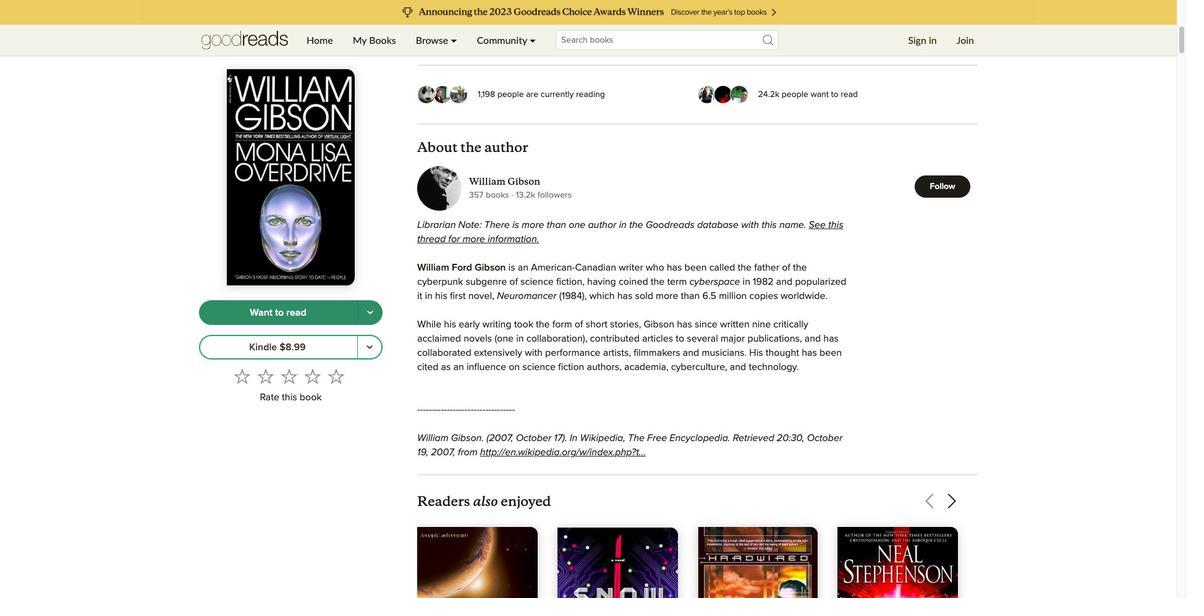 Task type: vqa. For each thing, say whether or not it's contained in the screenshot.
EXTENSIVELY at the bottom left
yes



Task type: describe. For each thing, give the bounding box(es) containing it.
21 - from the left
[[477, 405, 480, 415]]

browse ▾ link
[[406, 25, 467, 56]]

1 book cover image from the left
[[417, 527, 538, 598]]

academia,
[[624, 362, 669, 372]]

Search by book title or ISBN text field
[[556, 30, 778, 50]]

for
[[448, 234, 460, 244]]

canadian
[[575, 263, 616, 273]]

cited
[[417, 362, 439, 372]]

worldwide.
[[781, 291, 828, 301]]

book
[[300, 393, 322, 403]]

in inside the while his early writing took the form of short stories, gibson has since written nine critically acclaimed novels (one in collaboration), contributed articles to several major publications, and has collaborated extensively with performance artists, filmmakers and musicians. his thought has been cited as an influence on science fiction authors, academia, cyberculture, and technology.
[[516, 334, 524, 344]]

my books
[[353, 34, 396, 46]]

the left goodreads
[[629, 220, 643, 230]]

the down who
[[651, 277, 665, 287]]

goodreads
[[646, 220, 695, 230]]

his
[[749, 348, 763, 358]]

books
[[486, 191, 509, 199]]

book details & editions button
[[417, 35, 523, 50]]

20:30,
[[777, 433, 805, 443]]

to inside button
[[275, 308, 284, 318]]

profile image for william gibson. image
[[417, 166, 462, 211]]

(1984),
[[559, 291, 587, 301]]

25 - from the left
[[488, 405, 491, 415]]

1982
[[753, 277, 774, 287]]

on
[[509, 362, 520, 372]]

fiction,
[[556, 277, 585, 287]]

while his early writing took the form of short stories, gibson has since written nine critically acclaimed novels (one in collaboration), contributed articles to several major publications, and has collaborated extensively with performance artists, filmmakers and musicians. his thought has been cited as an influence on science fiction authors, academia, cyberculture, and technology.
[[417, 320, 842, 372]]

gibson inside william gibson "link"
[[508, 175, 540, 187]]

been inside the while his early writing took the form of short stories, gibson has since written nine critically acclaimed novels (one in collaboration), contributed articles to several major publications, and has collaborated extensively with performance artists, filmmakers and musicians. his thought has been cited as an influence on science fiction authors, academia, cyberculture, and technology.
[[820, 348, 842, 358]]

read inside button
[[286, 308, 306, 318]]

subgenre
[[466, 277, 507, 287]]

novels
[[464, 334, 492, 344]]

william gibson. (2007, october 17). in wikipedia, the free encyclopedia. retrieved 20:30, october 19, 2007, from
[[417, 433, 843, 457]]

▾ for browse ▾
[[451, 34, 457, 46]]

william for william ford gibson
[[417, 263, 449, 273]]

note:
[[458, 220, 482, 230]]

thread
[[417, 234, 446, 244]]

and inside in 1982 and popularized it in his first novel,
[[776, 277, 793, 287]]

in up writer
[[619, 220, 627, 230]]

1 - from the left
[[417, 405, 420, 415]]

form
[[552, 320, 572, 330]]

23 - from the left
[[483, 405, 485, 415]]

writing
[[483, 320, 512, 330]]

coined
[[619, 277, 648, 287]]

14 - from the left
[[456, 405, 459, 415]]

15 - from the left
[[459, 405, 462, 415]]

want to read
[[250, 308, 306, 318]]

7 - from the left
[[435, 405, 438, 415]]

book
[[417, 38, 437, 47]]

early
[[459, 320, 480, 330]]

gibson.
[[451, 433, 484, 443]]

in
[[570, 433, 578, 443]]

writer
[[619, 263, 643, 273]]

2 october from the left
[[807, 433, 843, 443]]

my
[[353, 34, 367, 46]]

2 book cover image from the left
[[698, 527, 818, 598]]

11 - from the left
[[447, 405, 450, 415]]

18 - from the left
[[468, 405, 471, 415]]

enjoyed
[[501, 493, 551, 510]]

see this thread for more information.
[[417, 220, 844, 244]]

first
[[417, 6, 433, 14]]

in 1982 and popularized it in his first novel,
[[417, 277, 846, 301]]

(2007,
[[487, 433, 513, 443]]

$8.99
[[280, 342, 306, 352]]

and up cyberculture,
[[683, 348, 699, 358]]

rate 3 out of 5 image
[[281, 369, 297, 385]]

june
[[475, 6, 494, 14]]

librarian note: there is more than one author in the goodreads database with this name.
[[417, 220, 809, 230]]

took
[[514, 320, 533, 330]]

kindle $8.99 link
[[199, 335, 358, 360]]

2 vertical spatial more
[[656, 291, 678, 301]]

also
[[473, 491, 498, 510]]

articles
[[642, 334, 673, 344]]

collaboration),
[[527, 334, 588, 344]]

0 vertical spatial author
[[484, 139, 528, 156]]

in right it
[[425, 291, 433, 301]]

has down coined
[[617, 291, 633, 301]]

more for information.
[[463, 234, 485, 244]]

rate this book element
[[199, 365, 383, 407]]

rate 1 out of 5 image
[[234, 369, 250, 385]]

nine
[[752, 320, 771, 330]]

neuromancer (1984), which has sold more than 6.5 million copies worldwide.
[[497, 291, 828, 301]]

1,198 people are currently reading
[[478, 90, 605, 99]]

retrieved
[[733, 433, 774, 443]]

million
[[719, 291, 747, 301]]

science inside is an american-canadian writer who has been called the father of the cyberpunk subgenre of science fiction, having coined the term
[[521, 277, 554, 287]]

http://en.wikipedia.org/w/index.php?t...
[[480, 448, 646, 457]]

authors,
[[587, 362, 622, 372]]

the left father
[[738, 263, 752, 273]]

has inside is an american-canadian writer who has been called the father of the cyberpunk subgenre of science fiction, having coined the term
[[667, 263, 682, 273]]

since
[[695, 320, 718, 330]]

browse
[[416, 34, 448, 46]]

0 vertical spatial to
[[831, 90, 839, 99]]

ford
[[452, 263, 472, 273]]

performance
[[545, 348, 601, 358]]

kindle
[[249, 342, 277, 352]]

6 - from the left
[[432, 405, 435, 415]]

20 - from the left
[[474, 405, 477, 415]]

people for 24.2k
[[782, 90, 808, 99]]

1 october from the left
[[516, 433, 551, 443]]

10 - from the left
[[444, 405, 447, 415]]

written
[[720, 320, 750, 330]]

as
[[441, 362, 451, 372]]

0 vertical spatial of
[[782, 263, 791, 273]]

publications,
[[748, 334, 802, 344]]

editions
[[475, 38, 506, 47]]

is an american-canadian writer who has been called the father of the cyberpunk subgenre of science fiction, having coined the term
[[417, 263, 807, 287]]

neuromancer
[[497, 291, 557, 301]]

artists,
[[603, 348, 631, 358]]

it
[[417, 291, 422, 301]]

has left since
[[677, 320, 692, 330]]

19 - from the left
[[471, 405, 474, 415]]

from
[[458, 448, 478, 457]]

browse ▾
[[416, 34, 457, 46]]

filmmakers
[[634, 348, 680, 358]]

1 vertical spatial gibson
[[475, 263, 506, 273]]

rating 0 out of 5 group
[[230, 365, 348, 388]]

the right about
[[461, 139, 482, 156]]

rate 4 out of 5 image
[[304, 369, 321, 385]]

collaborated
[[417, 348, 471, 358]]

sold
[[635, 291, 653, 301]]

12 - from the left
[[450, 405, 453, 415]]

2007,
[[431, 448, 455, 457]]

has right thought
[[802, 348, 817, 358]]

his inside in 1982 and popularized it in his first novel,
[[435, 291, 447, 301]]

readers
[[417, 493, 470, 510]]

and down "critically"
[[805, 334, 821, 344]]

more for than
[[522, 220, 544, 230]]

kindle $8.99
[[249, 342, 306, 352]]

17).
[[554, 433, 567, 443]]

science inside the while his early writing took the form of short stories, gibson has since written nine critically acclaimed novels (one in collaboration), contributed articles to several major publications, and has collaborated extensively with performance artists, filmmakers and musicians. his thought has been cited as an influence on science fiction authors, academia, cyberculture, and technology.
[[522, 362, 556, 372]]

called
[[709, 263, 735, 273]]

3 - from the left
[[423, 405, 426, 415]]

this for rate this book
[[282, 393, 297, 403]]

1 horizontal spatial this
[[762, 220, 777, 230]]

with inside the while his early writing took the form of short stories, gibson has since written nine critically acclaimed novels (one in collaboration), contributed articles to several major publications, and has collaborated extensively with performance artists, filmmakers and musicians. his thought has been cited as an influence on science fiction authors, academia, cyberculture, and technology.
[[525, 348, 543, 358]]



Task type: locate. For each thing, give the bounding box(es) containing it.
copies
[[750, 291, 778, 301]]

this for see this thread for more information.
[[828, 220, 844, 230]]

the inside the while his early writing took the form of short stories, gibson has since written nine critically acclaimed novels (one in collaboration), contributed articles to several major publications, and has collaborated extensively with performance artists, filmmakers and musicians. his thought has been cited as an influence on science fiction authors, academia, cyberculture, and technology.
[[536, 320, 550, 330]]

1 vertical spatial an
[[453, 362, 464, 372]]

than left 6.5
[[681, 291, 700, 301]]

read right want
[[841, 90, 858, 99]]

and down musicians.
[[730, 362, 746, 372]]

1 vertical spatial more
[[463, 234, 485, 244]]

is up information. at the top left of page
[[512, 220, 519, 230]]

book cover image
[[417, 527, 538, 598], [698, 527, 818, 598], [838, 527, 958, 598], [557, 528, 678, 598]]

free
[[647, 433, 667, 443]]

october left 17).
[[516, 433, 551, 443]]

home
[[307, 34, 333, 46]]

357
[[469, 191, 484, 199]]

2 vertical spatial to
[[676, 334, 684, 344]]

4 - from the left
[[426, 405, 429, 415]]

discover the winners for the best books of the year in the 2023 goodreads choice awards image
[[139, 0, 1038, 25]]

1 horizontal spatial than
[[681, 291, 700, 301]]

1 horizontal spatial gibson
[[508, 175, 540, 187]]

0 vertical spatial with
[[741, 220, 759, 230]]

william gibson link
[[469, 175, 572, 188]]

1 horizontal spatial author
[[588, 220, 617, 230]]

1 horizontal spatial of
[[575, 320, 583, 330]]

this right rate
[[282, 393, 297, 403]]

▾
[[451, 34, 457, 46], [530, 34, 536, 46]]

1 horizontal spatial with
[[741, 220, 759, 230]]

&
[[467, 38, 473, 47]]

cyberculture,
[[671, 362, 727, 372]]

first
[[450, 291, 466, 301]]

and
[[776, 277, 793, 287], [805, 334, 821, 344], [683, 348, 699, 358], [730, 362, 746, 372]]

0 horizontal spatial an
[[453, 362, 464, 372]]

of right father
[[782, 263, 791, 273]]

this right see
[[828, 220, 844, 230]]

0 horizontal spatial gibson
[[475, 263, 506, 273]]

2 vertical spatial william
[[417, 433, 449, 443]]

people left are
[[497, 90, 524, 99]]

4 book cover image from the left
[[557, 528, 678, 598]]

want
[[250, 308, 273, 318]]

0 vertical spatial than
[[547, 220, 566, 230]]

william up cyberpunk
[[417, 263, 449, 273]]

see
[[809, 220, 826, 230]]

1 horizontal spatial people
[[782, 90, 808, 99]]

this
[[762, 220, 777, 230], [828, 220, 844, 230], [282, 393, 297, 403]]

357 books
[[469, 191, 509, 199]]

is
[[512, 220, 519, 230], [508, 263, 515, 273]]

author up william gibson
[[484, 139, 528, 156]]

author
[[484, 139, 528, 156], [588, 220, 617, 230]]

acclaimed
[[417, 334, 461, 344]]

science right on
[[522, 362, 556, 372]]

1 horizontal spatial an
[[518, 263, 528, 273]]

None search field
[[546, 30, 788, 50]]

5 - from the left
[[429, 405, 432, 415]]

home image
[[202, 25, 288, 56]]

published
[[436, 6, 473, 14]]

3 book cover image from the left
[[838, 527, 958, 598]]

1 vertical spatial than
[[681, 291, 700, 301]]

cyberpunk
[[417, 277, 463, 287]]

1 horizontal spatial ▾
[[530, 34, 536, 46]]

has
[[667, 263, 682, 273], [617, 291, 633, 301], [677, 320, 692, 330], [824, 334, 839, 344], [802, 348, 817, 358]]

follow
[[930, 182, 955, 191]]

9 - from the left
[[441, 405, 444, 415]]

1 vertical spatial author
[[588, 220, 617, 230]]

32 - from the left
[[509, 405, 512, 415]]

26 - from the left
[[491, 405, 494, 415]]

0 vertical spatial been
[[685, 263, 707, 273]]

to
[[831, 90, 839, 99], [275, 308, 284, 318], [676, 334, 684, 344]]

0 horizontal spatial with
[[525, 348, 543, 358]]

1 vertical spatial of
[[510, 277, 518, 287]]

an inside the while his early writing took the form of short stories, gibson has since written nine critically acclaimed novels (one in collaboration), contributed articles to several major publications, and has collaborated extensively with performance artists, filmmakers and musicians. his thought has been cited as an influence on science fiction authors, academia, cyberculture, and technology.
[[453, 362, 464, 372]]

1 horizontal spatial to
[[676, 334, 684, 344]]

information.
[[488, 234, 539, 244]]

encyclopedia.
[[670, 433, 730, 443]]

▾ left &
[[451, 34, 457, 46]]

24 - from the left
[[485, 405, 488, 415]]

rate 2 out of 5 image
[[257, 369, 274, 385]]

rate
[[260, 393, 279, 403]]

william ford gibson
[[417, 263, 506, 273]]

about the author
[[417, 139, 528, 156]]

0 horizontal spatial people
[[497, 90, 524, 99]]

2 horizontal spatial gibson
[[644, 320, 674, 330]]

0 horizontal spatial more
[[463, 234, 485, 244]]

2 horizontal spatial this
[[828, 220, 844, 230]]

2 horizontal spatial more
[[656, 291, 678, 301]]

science up the neuromancer
[[521, 277, 554, 287]]

2 ▾ from the left
[[530, 34, 536, 46]]

more down note:
[[463, 234, 485, 244]]

one
[[569, 220, 586, 230]]

william inside "link"
[[469, 175, 506, 187]]

1,198
[[478, 90, 495, 99]]

which
[[589, 291, 615, 301]]

1 horizontal spatial more
[[522, 220, 544, 230]]

▾ for community ▾
[[530, 34, 536, 46]]

1 vertical spatial science
[[522, 362, 556, 372]]

term
[[667, 277, 687, 287]]

33 - from the left
[[512, 405, 515, 415]]

0 horizontal spatial been
[[685, 263, 707, 273]]

people left want
[[782, 90, 808, 99]]

2 horizontal spatial to
[[831, 90, 839, 99]]

there
[[484, 220, 510, 230]]

fiction
[[558, 362, 584, 372]]

0 vertical spatial more
[[522, 220, 544, 230]]

1 vertical spatial been
[[820, 348, 842, 358]]

cyberspace
[[690, 277, 740, 287]]

join link
[[947, 25, 984, 56]]

this left 'name.'
[[762, 220, 777, 230]]

1 vertical spatial is
[[508, 263, 515, 273]]

been right thought
[[820, 348, 842, 358]]

his down cyberpunk
[[435, 291, 447, 301]]

sign in
[[908, 34, 937, 46]]

0 vertical spatial is
[[512, 220, 519, 230]]

influence
[[467, 362, 506, 372]]

0 horizontal spatial to
[[275, 308, 284, 318]]

william up 19,
[[417, 433, 449, 443]]

of inside the while his early writing took the form of short stories, gibson has since written nine critically acclaimed novels (one in collaboration), contributed articles to several major publications, and has collaborated extensively with performance artists, filmmakers and musicians. his thought has been cited as an influence on science fiction authors, academia, cyberculture, and technology.
[[575, 320, 583, 330]]

27 - from the left
[[494, 405, 497, 415]]

rate 5 out of 5 image
[[328, 369, 344, 385]]

0 horizontal spatial october
[[516, 433, 551, 443]]

major
[[721, 334, 745, 344]]

in right sign
[[929, 34, 937, 46]]

0 horizontal spatial of
[[510, 277, 518, 287]]

community ▾ link
[[467, 25, 546, 56]]

science
[[521, 277, 554, 287], [522, 362, 556, 372]]

the
[[628, 433, 645, 443]]

0 horizontal spatial read
[[286, 308, 306, 318]]

an inside is an american-canadian writer who has been called the father of the cyberpunk subgenre of science fiction, having coined the term
[[518, 263, 528, 273]]

more up information. at the top left of page
[[522, 220, 544, 230]]

gibson up the subgenre
[[475, 263, 506, 273]]

19,
[[417, 448, 428, 457]]

gibson inside the while his early writing took the form of short stories, gibson has since written nine critically acclaimed novels (one in collaboration), contributed articles to several major publications, and has collaborated extensively with performance artists, filmmakers and musicians. his thought has been cited as an influence on science fiction authors, academia, cyberculture, and technology.
[[644, 320, 674, 330]]

13 - from the left
[[453, 405, 456, 415]]

0 vertical spatial his
[[435, 291, 447, 301]]

rate this book
[[260, 393, 322, 403]]

people for 1,198
[[497, 90, 524, 99]]

name.
[[779, 220, 806, 230]]

an right as
[[453, 362, 464, 372]]

13.2k
[[516, 191, 535, 199]]

1 horizontal spatial october
[[807, 433, 843, 443]]

the up the popularized
[[793, 263, 807, 273]]

8 - from the left
[[438, 405, 441, 415]]

has down worldwide. at right
[[824, 334, 839, 344]]

father
[[754, 263, 779, 273]]

an
[[518, 263, 528, 273], [453, 362, 464, 372]]

22 - from the left
[[480, 405, 483, 415]]

been
[[685, 263, 707, 273], [820, 348, 842, 358]]

31 - from the left
[[506, 405, 509, 415]]

0 vertical spatial read
[[841, 90, 858, 99]]

1 vertical spatial william
[[417, 263, 449, 273]]

to inside the while his early writing took the form of short stories, gibson has since written nine critically acclaimed novels (one in collaboration), contributed articles to several major publications, and has collaborated extensively with performance artists, filmmakers and musicians. his thought has been cited as an influence on science fiction authors, academia, cyberculture, and technology.
[[676, 334, 684, 344]]

extensively
[[474, 348, 522, 358]]

in down took
[[516, 334, 524, 344]]

more down "term"
[[656, 291, 678, 301]]

while
[[417, 320, 441, 330]]

24.2k people want to read
[[758, 90, 858, 99]]

book details & editions
[[417, 38, 506, 47]]

this inside see this thread for more information.
[[828, 220, 844, 230]]

1,
[[496, 6, 501, 14]]

about
[[417, 139, 458, 156]]

1 ▾ from the left
[[451, 34, 457, 46]]

librarian
[[417, 220, 456, 230]]

1 horizontal spatial been
[[820, 348, 842, 358]]

28 - from the left
[[497, 405, 500, 415]]

his inside the while his early writing took the form of short stories, gibson has since written nine critically acclaimed novels (one in collaboration), contributed articles to several major publications, and has collaborated extensively with performance artists, filmmakers and musicians. his thought has been cited as an influence on science fiction authors, academia, cyberculture, and technology.
[[444, 320, 456, 330]]

gibson up 13.2k
[[508, 175, 540, 187]]

william inside william gibson. (2007, october 17). in wikipedia, the free encyclopedia. retrieved 20:30, october 19, 2007, from
[[417, 433, 449, 443]]

has up "term"
[[667, 263, 682, 273]]

william for william gibson. (2007, october 17). in wikipedia, the free encyclopedia. retrieved 20:30, october 19, 2007, from
[[417, 433, 449, 443]]

want
[[811, 90, 829, 99]]

read
[[841, 90, 858, 99], [286, 308, 306, 318]]

than
[[547, 220, 566, 230], [681, 291, 700, 301]]

0 vertical spatial an
[[518, 263, 528, 273]]

of up the neuromancer
[[510, 277, 518, 287]]

2 people from the left
[[782, 90, 808, 99]]

community
[[477, 34, 527, 46]]

1 vertical spatial his
[[444, 320, 456, 330]]

home link
[[297, 25, 343, 56]]

0 vertical spatial gibson
[[508, 175, 540, 187]]

join
[[957, 34, 974, 46]]

of right form
[[575, 320, 583, 330]]

0 vertical spatial science
[[521, 277, 554, 287]]

than left 'one'
[[547, 220, 566, 230]]

want to read button
[[199, 301, 358, 325]]

0 vertical spatial william
[[469, 175, 506, 187]]

of
[[782, 263, 791, 273], [510, 277, 518, 287], [575, 320, 583, 330]]

16 - from the left
[[462, 405, 465, 415]]

wikipedia,
[[580, 433, 625, 443]]

1 horizontal spatial read
[[841, 90, 858, 99]]

more inside see this thread for more information.
[[463, 234, 485, 244]]

gibson
[[508, 175, 540, 187], [475, 263, 506, 273], [644, 320, 674, 330]]

gibson up articles
[[644, 320, 674, 330]]

6.5
[[702, 291, 716, 301]]

first published june 1, 1988
[[417, 6, 521, 14]]

is down information. at the top left of page
[[508, 263, 515, 273]]

reading
[[576, 90, 605, 99]]

several
[[687, 334, 718, 344]]

author right 'one'
[[588, 220, 617, 230]]

2 vertical spatial gibson
[[644, 320, 674, 330]]

is inside is an american-canadian writer who has been called the father of the cyberpunk subgenre of science fiction, having coined the term
[[508, 263, 515, 273]]

0 horizontal spatial ▾
[[451, 34, 457, 46]]

william up "357 books"
[[469, 175, 506, 187]]

2 vertical spatial of
[[575, 320, 583, 330]]

0 horizontal spatial author
[[484, 139, 528, 156]]

the right took
[[536, 320, 550, 330]]

october right 20:30,
[[807, 433, 843, 443]]

and right 1982
[[776, 277, 793, 287]]

2 horizontal spatial of
[[782, 263, 791, 273]]

with down collaboration),
[[525, 348, 543, 358]]

been up "term"
[[685, 263, 707, 273]]

13.2k followers
[[516, 191, 572, 199]]

been inside is an american-canadian writer who has been called the father of the cyberpunk subgenre of science fiction, having coined the term
[[685, 263, 707, 273]]

william for william gibson
[[469, 175, 506, 187]]

1 vertical spatial read
[[286, 308, 306, 318]]

30 - from the left
[[503, 405, 506, 415]]

1 vertical spatial with
[[525, 348, 543, 358]]

short
[[586, 320, 608, 330]]

0 horizontal spatial this
[[282, 393, 297, 403]]

-
[[417, 405, 420, 415], [420, 405, 423, 415], [423, 405, 426, 415], [426, 405, 429, 415], [429, 405, 432, 415], [432, 405, 435, 415], [435, 405, 438, 415], [438, 405, 441, 415], [441, 405, 444, 415], [444, 405, 447, 415], [447, 405, 450, 415], [450, 405, 453, 415], [453, 405, 456, 415], [456, 405, 459, 415], [459, 405, 462, 415], [462, 405, 465, 415], [465, 405, 468, 415], [468, 405, 471, 415], [471, 405, 474, 415], [474, 405, 477, 415], [477, 405, 480, 415], [480, 405, 483, 415], [483, 405, 485, 415], [485, 405, 488, 415], [488, 405, 491, 415], [491, 405, 494, 415], [494, 405, 497, 415], [497, 405, 500, 415], [500, 405, 503, 415], [503, 405, 506, 415], [506, 405, 509, 415], [509, 405, 512, 415], [512, 405, 515, 415]]

with right database
[[741, 220, 759, 230]]

1 vertical spatial to
[[275, 308, 284, 318]]

17 - from the left
[[465, 405, 468, 415]]

my books link
[[343, 25, 406, 56]]

0 horizontal spatial than
[[547, 220, 566, 230]]

1 people from the left
[[497, 90, 524, 99]]

29 - from the left
[[500, 405, 503, 415]]

thought
[[766, 348, 799, 358]]

read up $8.99
[[286, 308, 306, 318]]

▾ right community on the left of the page
[[530, 34, 536, 46]]

with
[[741, 220, 759, 230], [525, 348, 543, 358]]

an up the neuromancer
[[518, 263, 528, 273]]

his up acclaimed
[[444, 320, 456, 330]]

in left 1982
[[743, 277, 750, 287]]

2 - from the left
[[420, 405, 423, 415]]



